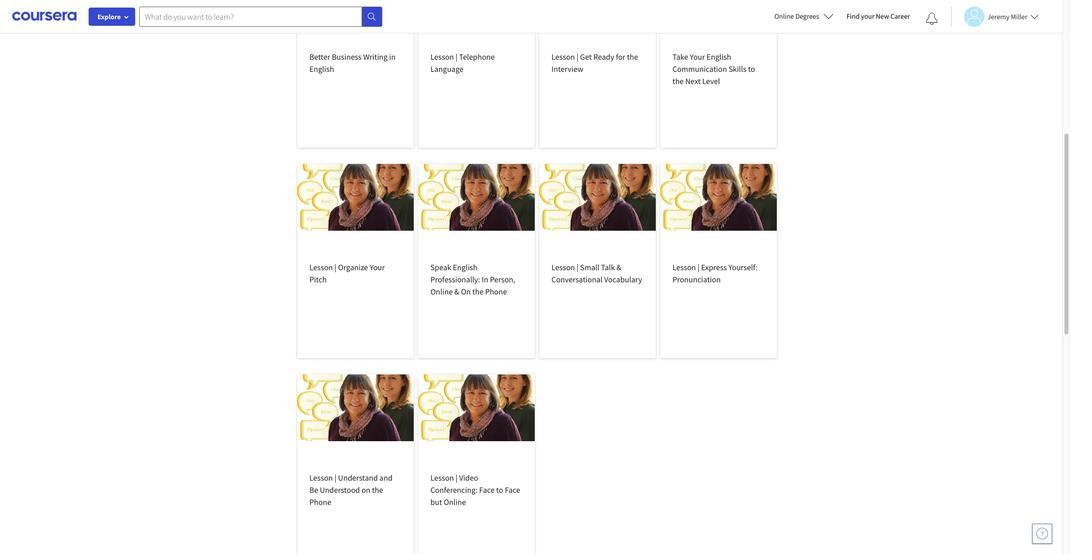 Task type: vqa. For each thing, say whether or not it's contained in the screenshot.
Introduction
no



Task type: describe. For each thing, give the bounding box(es) containing it.
online inside lesson | video conferencing: face to face but online
[[444, 498, 466, 508]]

lesson for lesson | express yourself: pronunciation
[[673, 263, 697, 273]]

lesson | get ready for the interview
[[552, 52, 639, 74]]

help center image
[[1037, 529, 1049, 541]]

explore
[[98, 12, 121, 21]]

| for small
[[577, 263, 579, 273]]

& inside speak english professionally: in person, online & on the phone
[[455, 287, 460, 297]]

skills
[[729, 64, 747, 74]]

| for express
[[698, 263, 700, 273]]

jeremy
[[988, 12, 1010, 21]]

speak
[[431, 263, 452, 273]]

show notifications image
[[926, 13, 939, 25]]

understand
[[338, 473, 378, 484]]

in
[[482, 275, 489, 285]]

lesson for lesson | small talk & conversational vocabulary
[[552, 263, 575, 273]]

lesson | get ready for the interview link
[[540, 0, 656, 148]]

better business writing in english link
[[298, 0, 414, 148]]

better
[[310, 52, 330, 62]]

new
[[877, 12, 890, 21]]

lesson | understand and be understood on the phone link
[[298, 375, 414, 555]]

| for get
[[577, 52, 579, 62]]

find your new career
[[847, 12, 911, 21]]

phone inside speak english professionally: in person, online & on the phone
[[486, 287, 507, 297]]

understood
[[320, 486, 360, 496]]

ready
[[594, 52, 615, 62]]

online inside "online degrees" dropdown button
[[775, 12, 795, 21]]

lesson for lesson | understand and be understood on the phone
[[310, 473, 333, 484]]

next
[[686, 76, 701, 86]]

lesson | understand and be understood on the phone
[[310, 473, 393, 508]]

writing
[[363, 52, 388, 62]]

vocabulary
[[605, 275, 643, 285]]

degrees
[[796, 12, 820, 21]]

the inside lesson | understand and be understood on the phone
[[372, 486, 383, 496]]

english inside take your english communication skills to the next level
[[707, 52, 732, 62]]

be
[[310, 486, 318, 496]]

level
[[703, 76, 721, 86]]

lesson | express yourself: pronunciation link
[[661, 164, 777, 359]]

online inside speak english professionally: in person, online & on the phone
[[431, 287, 453, 297]]

person,
[[490, 275, 516, 285]]

lesson for lesson | telephone language
[[431, 52, 454, 62]]

lesson for lesson | get ready for the interview
[[552, 52, 575, 62]]

take
[[673, 52, 689, 62]]

the inside take your english communication skills to the next level
[[673, 76, 684, 86]]

career
[[891, 12, 911, 21]]

lesson | telephone language
[[431, 52, 495, 74]]

and
[[380, 473, 393, 484]]

on
[[362, 486, 371, 496]]

english inside speak english professionally: in person, online & on the phone
[[453, 263, 478, 273]]

2 face from the left
[[505, 486, 521, 496]]

talk
[[602, 263, 615, 273]]

your
[[862, 12, 875, 21]]

pitch
[[310, 275, 327, 285]]

professionally:
[[431, 275, 480, 285]]

the inside lesson | get ready for the interview
[[627, 52, 639, 62]]

lesson | organize your pitch
[[310, 263, 385, 285]]



Task type: locate. For each thing, give the bounding box(es) containing it.
2 vertical spatial online
[[444, 498, 466, 508]]

your
[[690, 52, 706, 62], [370, 263, 385, 273]]

0 vertical spatial &
[[617, 263, 622, 273]]

jeremy miller
[[988, 12, 1028, 21]]

1 vertical spatial phone
[[310, 498, 332, 508]]

| for video
[[456, 473, 458, 484]]

coursera image
[[12, 8, 77, 24]]

but
[[431, 498, 442, 508]]

the inside speak english professionally: in person, online & on the phone
[[473, 287, 484, 297]]

lesson | organize your pitch link
[[298, 164, 414, 359]]

the
[[627, 52, 639, 62], [673, 76, 684, 86], [473, 287, 484, 297], [372, 486, 383, 496]]

0 horizontal spatial phone
[[310, 498, 332, 508]]

english up professionally:
[[453, 263, 478, 273]]

& right talk
[[617, 263, 622, 273]]

lesson inside lesson | express yourself: pronunciation
[[673, 263, 697, 273]]

1 vertical spatial your
[[370, 263, 385, 273]]

0 vertical spatial phone
[[486, 287, 507, 297]]

conversational
[[552, 275, 603, 285]]

to for face
[[497, 486, 504, 496]]

communication
[[673, 64, 728, 74]]

english down better
[[310, 64, 334, 74]]

online
[[775, 12, 795, 21], [431, 287, 453, 297], [444, 498, 466, 508]]

1 horizontal spatial face
[[505, 486, 521, 496]]

lesson inside lesson | understand and be understood on the phone
[[310, 473, 333, 484]]

the right on
[[473, 287, 484, 297]]

0 vertical spatial english
[[707, 52, 732, 62]]

2 vertical spatial english
[[453, 263, 478, 273]]

lesson
[[431, 52, 454, 62], [552, 52, 575, 62], [310, 263, 333, 273], [552, 263, 575, 273], [673, 263, 697, 273], [310, 473, 333, 484], [431, 473, 454, 484]]

lesson inside lesson | organize your pitch
[[310, 263, 333, 273]]

english inside "better business writing in english"
[[310, 64, 334, 74]]

| inside lesson | organize your pitch
[[335, 263, 337, 273]]

online degrees
[[775, 12, 820, 21]]

| left 'get'
[[577, 52, 579, 62]]

0 vertical spatial your
[[690, 52, 706, 62]]

0 horizontal spatial your
[[370, 263, 385, 273]]

small
[[581, 263, 600, 273]]

conferencing:
[[431, 486, 478, 496]]

online left the degrees
[[775, 12, 795, 21]]

lesson up language
[[431, 52, 454, 62]]

lesson up conferencing:
[[431, 473, 454, 484]]

to inside take your english communication skills to the next level
[[749, 64, 756, 74]]

1 vertical spatial english
[[310, 64, 334, 74]]

the left next
[[673, 76, 684, 86]]

| inside lesson | get ready for the interview
[[577, 52, 579, 62]]

1 horizontal spatial phone
[[486, 287, 507, 297]]

to right conferencing:
[[497, 486, 504, 496]]

the right the on
[[372, 486, 383, 496]]

telephone
[[459, 52, 495, 62]]

to inside lesson | video conferencing: face to face but online
[[497, 486, 504, 496]]

1 vertical spatial to
[[497, 486, 504, 496]]

take your english communication skills to the next level link
[[661, 0, 777, 148]]

find
[[847, 12, 860, 21]]

&
[[617, 263, 622, 273], [455, 287, 460, 297]]

1 horizontal spatial to
[[749, 64, 756, 74]]

& inside lesson | small talk & conversational vocabulary
[[617, 263, 622, 273]]

on
[[461, 287, 471, 297]]

0 horizontal spatial to
[[497, 486, 504, 496]]

lesson | small talk & conversational vocabulary
[[552, 263, 643, 285]]

| inside lesson | express yourself: pronunciation
[[698, 263, 700, 273]]

jeremy miller button
[[952, 6, 1039, 27]]

1 vertical spatial online
[[431, 287, 453, 297]]

2 horizontal spatial english
[[707, 52, 732, 62]]

| inside lesson | small talk & conversational vocabulary
[[577, 263, 579, 273]]

business
[[332, 52, 362, 62]]

online down conferencing:
[[444, 498, 466, 508]]

lesson inside lesson | get ready for the interview
[[552, 52, 575, 62]]

& left on
[[455, 287, 460, 297]]

lesson inside lesson | small talk & conversational vocabulary
[[552, 263, 575, 273]]

lesson | small talk & conversational vocabulary link
[[540, 164, 656, 359]]

lesson up pitch
[[310, 263, 333, 273]]

lesson for lesson | organize your pitch
[[310, 263, 333, 273]]

| up understood
[[335, 473, 337, 484]]

your inside take your english communication skills to the next level
[[690, 52, 706, 62]]

lesson | express yourself: pronunciation
[[673, 263, 758, 285]]

What do you want to learn? text field
[[139, 6, 362, 27]]

speak english professionally: in person, online & on the phone link
[[419, 164, 535, 359]]

0 vertical spatial to
[[749, 64, 756, 74]]

lesson | telephone language link
[[419, 0, 535, 148]]

to
[[749, 64, 756, 74], [497, 486, 504, 496]]

lesson inside lesson | video conferencing: face to face but online
[[431, 473, 454, 484]]

|
[[456, 52, 458, 62], [577, 52, 579, 62], [335, 263, 337, 273], [577, 263, 579, 273], [698, 263, 700, 273], [335, 473, 337, 484], [456, 473, 458, 484]]

to for skills
[[749, 64, 756, 74]]

1 horizontal spatial &
[[617, 263, 622, 273]]

| up conversational
[[577, 263, 579, 273]]

your right the 'organize'
[[370, 263, 385, 273]]

miller
[[1012, 12, 1028, 21]]

lesson up interview
[[552, 52, 575, 62]]

1 horizontal spatial english
[[453, 263, 478, 273]]

lesson | video conferencing: face to face but online
[[431, 473, 521, 508]]

explore button
[[89, 8, 135, 26]]

your up communication
[[690, 52, 706, 62]]

| for organize
[[335, 263, 337, 273]]

lesson up pronunciation
[[673, 263, 697, 273]]

0 vertical spatial online
[[775, 12, 795, 21]]

speak english professionally: in person, online & on the phone
[[431, 263, 516, 297]]

in
[[390, 52, 396, 62]]

express
[[702, 263, 727, 273]]

phone inside lesson | understand and be understood on the phone
[[310, 498, 332, 508]]

| up pronunciation
[[698, 263, 700, 273]]

| left the 'organize'
[[335, 263, 337, 273]]

phone
[[486, 287, 507, 297], [310, 498, 332, 508]]

| for telephone
[[456, 52, 458, 62]]

for
[[616, 52, 626, 62]]

| inside lesson | understand and be understood on the phone
[[335, 473, 337, 484]]

None search field
[[139, 6, 383, 27]]

lesson up "be"
[[310, 473, 333, 484]]

interview
[[552, 64, 584, 74]]

1 vertical spatial &
[[455, 287, 460, 297]]

english
[[707, 52, 732, 62], [310, 64, 334, 74], [453, 263, 478, 273]]

english up skills
[[707, 52, 732, 62]]

0 horizontal spatial &
[[455, 287, 460, 297]]

video
[[459, 473, 479, 484]]

better business writing in english
[[310, 52, 396, 74]]

face
[[480, 486, 495, 496], [505, 486, 521, 496]]

lesson for lesson | video conferencing: face to face but online
[[431, 473, 454, 484]]

0 horizontal spatial face
[[480, 486, 495, 496]]

pronunciation
[[673, 275, 721, 285]]

1 horizontal spatial your
[[690, 52, 706, 62]]

0 horizontal spatial english
[[310, 64, 334, 74]]

| inside lesson | video conferencing: face to face but online
[[456, 473, 458, 484]]

lesson | video conferencing: face to face but online link
[[419, 375, 535, 555]]

get
[[581, 52, 592, 62]]

find your new career link
[[842, 10, 916, 23]]

online degrees button
[[767, 5, 842, 27]]

phone down "be"
[[310, 498, 332, 508]]

take your english communication skills to the next level
[[673, 52, 756, 86]]

yourself:
[[729, 263, 758, 273]]

online down professionally:
[[431, 287, 453, 297]]

| for understand
[[335, 473, 337, 484]]

lesson up conversational
[[552, 263, 575, 273]]

lesson inside lesson | telephone language
[[431, 52, 454, 62]]

language
[[431, 64, 464, 74]]

| up language
[[456, 52, 458, 62]]

| left video
[[456, 473, 458, 484]]

the right the for
[[627, 52, 639, 62]]

your inside lesson | organize your pitch
[[370, 263, 385, 273]]

1 face from the left
[[480, 486, 495, 496]]

phone down person, on the left of page
[[486, 287, 507, 297]]

| inside lesson | telephone language
[[456, 52, 458, 62]]

organize
[[338, 263, 368, 273]]

to right skills
[[749, 64, 756, 74]]



